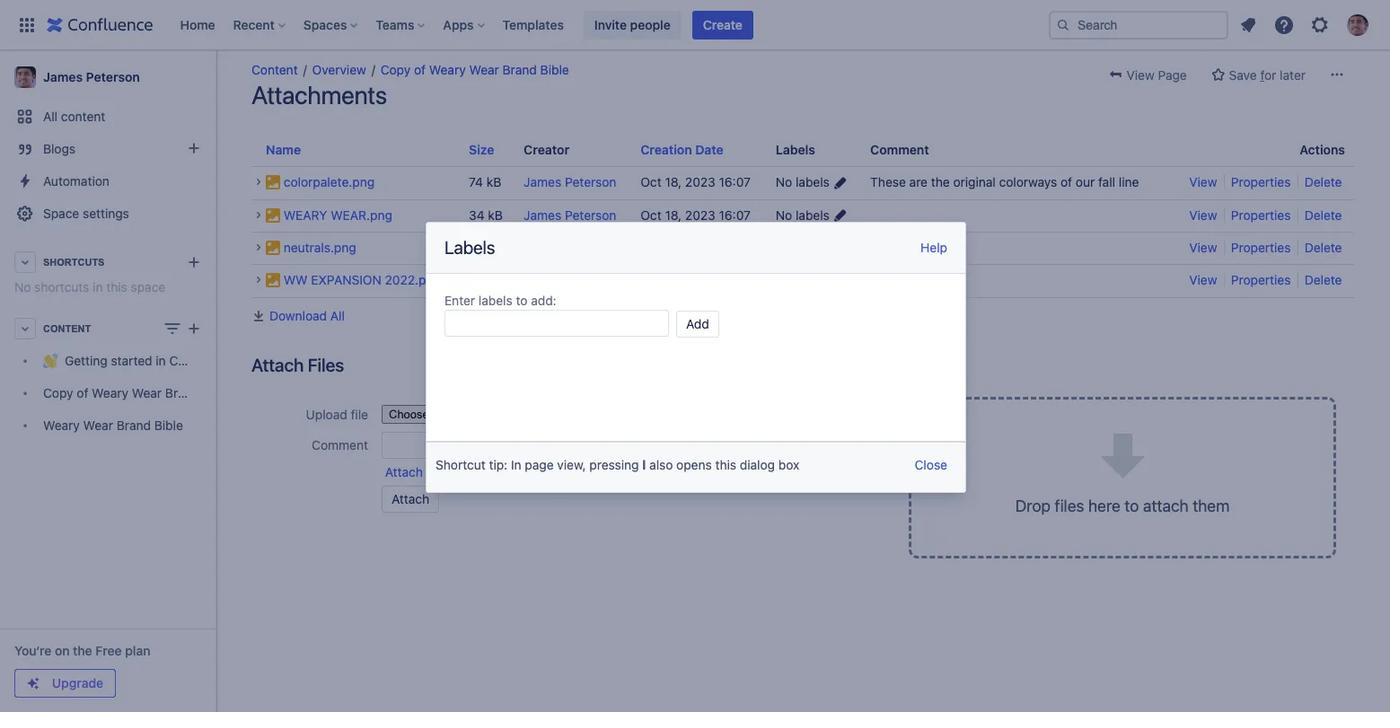 Task type: locate. For each thing, give the bounding box(es) containing it.
0 vertical spatial comment
[[870, 142, 929, 157]]

small image down the search field at right
[[1109, 67, 1123, 82]]

of left our
[[1061, 175, 1072, 190]]

box
[[778, 457, 800, 472]]

4 view button from the top
[[1189, 272, 1221, 288]]

attach inside 'link'
[[385, 464, 423, 479]]

attach left files in the left of the page
[[251, 354, 304, 375]]

None submit
[[676, 310, 719, 337], [382, 485, 439, 512], [676, 310, 719, 337], [382, 485, 439, 512]]

1 vertical spatial bible
[[203, 386, 232, 401]]

2 vertical spatial oct
[[641, 272, 662, 288]]

the for are
[[931, 175, 950, 190]]

0 vertical spatial of
[[414, 62, 426, 77]]

bible
[[540, 62, 569, 77], [203, 386, 232, 401], [154, 418, 183, 433]]

james peterson for weary wear.png
[[524, 207, 616, 222]]

0 vertical spatial all
[[43, 109, 58, 124]]

view inside colorpalete.png element
[[1189, 175, 1221, 190]]

0 vertical spatial png file image
[[266, 208, 280, 222]]

ww
[[284, 272, 308, 288]]

0 vertical spatial the
[[931, 175, 950, 190]]

0 horizontal spatial copy
[[43, 386, 73, 401]]

1 vertical spatial no labels
[[776, 207, 830, 222]]

2 horizontal spatial bible
[[540, 62, 569, 77]]

no inside space element
[[14, 279, 31, 295]]

create link
[[692, 10, 753, 39]]

1 2023 from the top
[[685, 175, 716, 190]]

3 2023 from the top
[[685, 272, 716, 288]]

1 horizontal spatial all
[[330, 308, 345, 323]]

0 vertical spatial in
[[93, 279, 103, 295]]

properties button for 36 kb
[[1231, 240, 1294, 255]]

view up weary wear.png 'element'
[[1189, 175, 1221, 190]]

wear down getting
[[83, 418, 113, 433]]

neutrals.png link
[[284, 240, 356, 255]]

1 horizontal spatial comment
[[870, 142, 929, 157]]

3 delete from the top
[[1305, 240, 1342, 255]]

brand
[[503, 62, 537, 77], [165, 386, 200, 401], [116, 418, 151, 433]]

properties up weary wear.png 'element'
[[1231, 175, 1294, 190]]

james peterson
[[43, 69, 140, 84], [524, 175, 616, 190], [524, 207, 616, 222], [524, 272, 616, 288]]

attachments
[[251, 80, 387, 110]]

name
[[266, 142, 301, 157]]

0 horizontal spatial attach
[[251, 354, 304, 375]]

the right are
[[931, 175, 950, 190]]

content
[[251, 62, 298, 77], [43, 323, 91, 334]]

neutrals.png element
[[1173, 239, 1345, 257]]

4 properties button from the top
[[1231, 272, 1294, 288]]

16:07 for 34 kb
[[719, 207, 751, 222]]

blogs link
[[7, 133, 208, 165]]

size button
[[469, 142, 494, 157]]

2 horizontal spatial wear
[[469, 62, 499, 77]]

0 vertical spatial brand
[[503, 62, 537, 77]]

1 vertical spatial oct
[[641, 207, 662, 222]]

1 vertical spatial copy
[[43, 386, 73, 401]]

3 16:07 from the top
[[719, 272, 751, 288]]

3 properties from the top
[[1231, 240, 1294, 255]]

2 properties from the top
[[1231, 207, 1294, 222]]

1 oct from the top
[[641, 175, 662, 190]]

0 horizontal spatial comment
[[312, 437, 368, 452]]

3 view button from the top
[[1189, 240, 1221, 255]]

2023 for 74 kb
[[685, 175, 716, 190]]

2023
[[685, 175, 716, 190], [685, 207, 716, 222], [685, 272, 716, 288]]

weary down apps
[[429, 62, 466, 77]]

png file image
[[266, 208, 280, 222], [266, 273, 280, 288]]

view inside weary wear.png 'element'
[[1189, 207, 1221, 222]]

wear down apps popup button at top left
[[469, 62, 499, 77]]

copy of weary wear brand bible down 'started'
[[43, 386, 232, 401]]

labels right the date
[[776, 142, 815, 157]]

1 vertical spatial 18,
[[665, 207, 682, 222]]

bible down templates link
[[540, 62, 569, 77]]

properties button inside colorpalete.png element
[[1231, 175, 1294, 190]]

james right 34 kb
[[524, 207, 561, 222]]

weary wear.png element
[[1173, 206, 1345, 224]]

people
[[630, 17, 671, 32]]

0 horizontal spatial files
[[459, 464, 483, 479]]

18, for 74 kb
[[665, 175, 682, 190]]

2 vertical spatial weary
[[43, 418, 80, 433]]

1 vertical spatial oct 18, 2023 16:07
[[641, 207, 751, 222]]

james peterson link for ww expansion 2022.png
[[524, 272, 616, 288]]

view inside the ww expansion 2022.png element
[[1189, 272, 1221, 288]]

view for 36 kb
[[1189, 240, 1221, 255]]

properties down neutrals.png element
[[1231, 272, 1294, 288]]

automation link
[[7, 165, 208, 198]]

this down "shortcuts" dropdown button
[[106, 279, 127, 295]]

properties down colorpalete.png element
[[1231, 207, 1294, 222]]

2 png file image from the top
[[266, 273, 280, 288]]

34 kb
[[469, 207, 503, 222]]

copy right overview link
[[381, 62, 411, 77]]

0 horizontal spatial the
[[73, 643, 92, 658]]

small image
[[1109, 67, 1123, 82], [1211, 67, 1226, 82]]

copy of weary wear brand bible down apps popup button at top left
[[381, 62, 569, 77]]

0 horizontal spatial labels
[[445, 237, 495, 257]]

2 vertical spatial 18,
[[665, 272, 682, 288]]

bible down "confluence"
[[203, 386, 232, 401]]

1 horizontal spatial the
[[931, 175, 950, 190]]

in for started
[[156, 353, 166, 369]]

0 horizontal spatial copy of weary wear brand bible link
[[7, 377, 232, 410]]

0 vertical spatial oct 18, 2023 16:07
[[641, 175, 751, 190]]

1 vertical spatial copy of weary wear brand bible
[[43, 386, 232, 401]]

copy of weary wear brand bible link up weary wear brand bible
[[7, 377, 232, 410]]

0 horizontal spatial to
[[516, 292, 528, 308]]

properties button down colorpalete.png element
[[1231, 207, 1294, 222]]

files left tip:
[[459, 464, 483, 479]]

kb
[[487, 175, 501, 190], [488, 207, 503, 222], [488, 240, 503, 255], [488, 272, 503, 288]]

png file image left ww at left top
[[266, 273, 280, 288]]

1 vertical spatial weary
[[92, 386, 128, 401]]

0 vertical spatial copy of weary wear brand bible
[[381, 62, 569, 77]]

1 png file image from the top
[[266, 208, 280, 222]]

shortcuts
[[34, 279, 89, 295]]

or
[[1265, 67, 1276, 83]]

view button down colorpalete.png element
[[1189, 207, 1221, 222]]

properties button for 66 kb
[[1231, 272, 1294, 288]]

later
[[1280, 67, 1306, 83]]

files left here
[[1055, 496, 1084, 515]]

attach
[[1143, 496, 1189, 515]]

png file image down the name
[[266, 175, 280, 190]]

f
[[1260, 67, 1265, 83]]

1 horizontal spatial files
[[1055, 496, 1084, 515]]

2 delete button from the top
[[1305, 207, 1342, 222]]

of
[[414, 62, 426, 77], [1061, 175, 1072, 190], [77, 386, 88, 401]]

james inside 'link'
[[43, 69, 83, 84]]

2 vertical spatial 2023
[[685, 272, 716, 288]]

l
[[642, 457, 646, 472]]

oct 18, 2023 16:07 for 34 kb
[[641, 207, 751, 222]]

kb right 36
[[488, 240, 503, 255]]

file
[[351, 406, 368, 422]]

png file image left 'neutrals.png' link
[[266, 241, 280, 255]]

properties button inside neutrals.png element
[[1231, 240, 1294, 255]]

view page
[[1123, 67, 1187, 83]]

attach
[[251, 354, 304, 375], [385, 464, 423, 479]]

peterson for weary wear.png
[[565, 207, 616, 222]]

create a page image
[[183, 318, 205, 339]]

kb for 36 kb
[[488, 240, 503, 255]]

2 properties button from the top
[[1231, 207, 1294, 222]]

4 delete button from the top
[[1305, 272, 1342, 288]]

delete button
[[1305, 175, 1342, 190], [1305, 207, 1342, 222], [1305, 240, 1342, 255], [1305, 272, 1342, 288]]

peterson inside space element
[[86, 69, 140, 84]]

1 horizontal spatial of
[[414, 62, 426, 77]]

weary up weary wear brand bible link
[[92, 386, 128, 401]]

james down creator
[[524, 175, 561, 190]]

bible down getting started in confluence
[[154, 418, 183, 433]]

view down colorpalete.png element
[[1189, 207, 1221, 222]]

2 no labels from the top
[[776, 207, 830, 222]]

0 vertical spatial 18,
[[665, 175, 682, 190]]

2 vertical spatial bible
[[154, 418, 183, 433]]

0 vertical spatial weary
[[429, 62, 466, 77]]

neutrals.png
[[284, 240, 356, 255]]

properties down weary wear.png 'element'
[[1231, 240, 1294, 255]]

1 horizontal spatial content
[[251, 62, 298, 77]]

1 properties button from the top
[[1231, 175, 1294, 190]]

this left "dialog"
[[715, 457, 736, 472]]

kb right 66
[[488, 272, 503, 288]]

2 18, from the top
[[665, 207, 682, 222]]

1 horizontal spatial labels
[[776, 142, 815, 157]]

0 vertical spatial attach
[[251, 354, 304, 375]]

view button down weary wear.png 'element'
[[1189, 240, 1221, 255]]

properties button up weary wear.png 'element'
[[1231, 175, 1294, 190]]

0 horizontal spatial of
[[77, 386, 88, 401]]

weary wear.png link
[[284, 207, 392, 222]]

1 view button from the top
[[1189, 175, 1221, 190]]

0 horizontal spatial this
[[106, 279, 127, 295]]

0 horizontal spatial bible
[[154, 418, 183, 433]]

1 png file image from the top
[[266, 175, 280, 190]]

1 properties from the top
[[1231, 175, 1294, 190]]

brand down global element
[[503, 62, 537, 77]]

view,
[[557, 457, 586, 472]]

plan
[[125, 643, 150, 658]]

delete inside weary wear.png 'element'
[[1305, 207, 1342, 222]]

view for 34 kb
[[1189, 207, 1221, 222]]

1 horizontal spatial this
[[715, 457, 736, 472]]

no labels
[[776, 175, 830, 190], [776, 207, 830, 222], [776, 272, 830, 288]]

1 horizontal spatial in
[[156, 353, 166, 369]]

delete inside colorpalete.png element
[[1305, 175, 1342, 190]]

3 oct 18, 2023 16:07 from the top
[[641, 272, 751, 288]]

0 vertical spatial png file image
[[266, 175, 280, 190]]

the right on
[[73, 643, 92, 658]]

0 vertical spatial copy of weary wear brand bible link
[[381, 62, 569, 77]]

peterson
[[86, 69, 140, 84], [565, 175, 616, 190], [565, 207, 616, 222], [565, 272, 616, 288]]

0 vertical spatial this
[[106, 279, 127, 295]]

drop files here to attach them
[[1015, 496, 1230, 515]]

74 kb
[[469, 175, 501, 190]]

also
[[649, 457, 673, 472]]

brand down 'started'
[[116, 418, 151, 433]]

0 vertical spatial bible
[[540, 62, 569, 77]]

no for 66 kb
[[776, 272, 792, 288]]

invite
[[594, 17, 627, 32]]

space
[[43, 206, 79, 221]]

james up 'all content'
[[43, 69, 83, 84]]

properties inside weary wear.png 'element'
[[1231, 207, 1294, 222]]

2 delete from the top
[[1305, 207, 1342, 222]]

3 delete button from the top
[[1305, 240, 1342, 255]]

2 vertical spatial no labels
[[776, 272, 830, 288]]

add:
[[531, 292, 557, 308]]

space
[[131, 279, 165, 295]]

oct
[[641, 175, 662, 190], [641, 207, 662, 222], [641, 272, 662, 288]]

all left the content
[[43, 109, 58, 124]]

small image left save
[[1211, 67, 1226, 82]]

2 vertical spatial brand
[[116, 418, 151, 433]]

labels
[[776, 142, 815, 157], [445, 237, 495, 257]]

3 no labels from the top
[[776, 272, 830, 288]]

1 horizontal spatial bible
[[203, 386, 232, 401]]

properties button inside weary wear.png 'element'
[[1231, 207, 1294, 222]]

the inside space element
[[73, 643, 92, 658]]

tree inside space element
[[7, 345, 235, 442]]

opens
[[676, 457, 712, 472]]

4 delete from the top
[[1305, 272, 1342, 288]]

all down expansion
[[330, 308, 345, 323]]

delete inside neutrals.png element
[[1305, 240, 1342, 255]]

small image for view page
[[1109, 67, 1123, 82]]

upgrade button
[[15, 670, 115, 697]]

2 png file image from the top
[[266, 241, 280, 255]]

tree
[[7, 345, 235, 442]]

of inside space element
[[77, 386, 88, 401]]

small image inside view page link
[[1109, 67, 1123, 82]]

1 horizontal spatial copy of weary wear brand bible link
[[381, 62, 569, 77]]

comment down upload file on the bottom left of page
[[312, 437, 368, 452]]

1 delete from the top
[[1305, 175, 1342, 190]]

blogs
[[43, 141, 76, 156]]

18, for 66 kb
[[665, 272, 682, 288]]

all
[[43, 109, 58, 124], [330, 308, 345, 323]]

view button for 34 kb
[[1189, 207, 1221, 222]]

3 oct from the top
[[641, 272, 662, 288]]

1 18, from the top
[[665, 175, 682, 190]]

1 vertical spatial this
[[715, 457, 736, 472]]

66
[[469, 272, 485, 288]]

no for 34 kb
[[776, 207, 792, 222]]

2023 for 66 kb
[[685, 272, 716, 288]]

templates
[[503, 17, 564, 32]]

james for colorpalete.png
[[524, 175, 561, 190]]

view button for 74 kb
[[1189, 175, 1221, 190]]

1 vertical spatial wear
[[132, 386, 162, 401]]

0 horizontal spatial small image
[[1109, 67, 1123, 82]]

page
[[1158, 67, 1187, 83]]

0 vertical spatial 16:07
[[719, 175, 751, 190]]

brand down "confluence"
[[165, 386, 200, 401]]

dialog
[[740, 457, 775, 472]]

properties button for 74 kb
[[1231, 175, 1294, 190]]

pressing
[[590, 457, 639, 472]]

properties inside neutrals.png element
[[1231, 240, 1294, 255]]

in down "shortcuts" dropdown button
[[93, 279, 103, 295]]

1 small image from the left
[[1109, 67, 1123, 82]]

kb right '34'
[[488, 207, 503, 222]]

view inside neutrals.png element
[[1189, 240, 1221, 255]]

1 vertical spatial content
[[43, 323, 91, 334]]

1 vertical spatial png file image
[[266, 273, 280, 288]]

2 vertical spatial 16:07
[[719, 272, 751, 288]]

drop
[[1015, 496, 1051, 515]]

oct 18, 2023 16:07 for 66 kb
[[641, 272, 751, 288]]

on
[[55, 643, 70, 658]]

create
[[703, 17, 743, 32]]

them
[[1193, 496, 1230, 515]]

labels for 74 kb
[[796, 175, 830, 190]]

copy down getting
[[43, 386, 73, 401]]

attach for attach more files
[[385, 464, 423, 479]]

the
[[931, 175, 950, 190], [73, 643, 92, 658]]

0 vertical spatial files
[[459, 464, 483, 479]]

comment up these on the top of page
[[870, 142, 929, 157]]

2 vertical spatial of
[[77, 386, 88, 401]]

0 horizontal spatial brand
[[116, 418, 151, 433]]

Comment text field
[[382, 432, 606, 459]]

1 vertical spatial labels
[[445, 237, 495, 257]]

attach left more
[[385, 464, 423, 479]]

1 horizontal spatial attach
[[385, 464, 423, 479]]

view button for 66 kb
[[1189, 272, 1221, 288]]

james peterson inside space element
[[43, 69, 140, 84]]

0 horizontal spatial all
[[43, 109, 58, 124]]

1 horizontal spatial wear
[[132, 386, 162, 401]]

no labels for 66 kb
[[776, 272, 830, 288]]

2 horizontal spatial of
[[1061, 175, 1072, 190]]

properties button down neutrals.png element
[[1231, 272, 1294, 288]]

copy of weary wear brand bible link down apps popup button at top left
[[381, 62, 569, 77]]

2 vertical spatial oct 18, 2023 16:07
[[641, 272, 751, 288]]

james for ww expansion 2022.png
[[524, 272, 561, 288]]

upload
[[306, 406, 347, 422]]

view
[[1127, 67, 1155, 83], [1189, 175, 1221, 190], [1189, 207, 1221, 222], [1189, 240, 1221, 255], [1189, 272, 1221, 288]]

1 horizontal spatial to
[[1125, 496, 1139, 515]]

1 vertical spatial 2023
[[685, 207, 716, 222]]

properties inside the ww expansion 2022.png element
[[1231, 272, 1294, 288]]

properties for 34 kb
[[1231, 207, 1294, 222]]

1 horizontal spatial brand
[[165, 386, 200, 401]]

1 no labels from the top
[[776, 175, 830, 190]]

wear down getting started in confluence
[[132, 386, 162, 401]]

delete for 66 kb
[[1305, 272, 1342, 288]]

view button down neutrals.png element
[[1189, 272, 1221, 288]]

view button up weary wear.png 'element'
[[1189, 175, 1221, 190]]

1 vertical spatial all
[[330, 308, 345, 323]]

1 16:07 from the top
[[719, 175, 751, 190]]

james up "add:" at the top left of the page
[[524, 272, 561, 288]]

of down getting
[[77, 386, 88, 401]]

1 vertical spatial in
[[156, 353, 166, 369]]

no labels for 34 kb
[[776, 207, 830, 222]]

2 vertical spatial wear
[[83, 418, 113, 433]]

content up attachments
[[251, 62, 298, 77]]

3 18, from the top
[[665, 272, 682, 288]]

date
[[695, 142, 724, 157]]

4 properties from the top
[[1231, 272, 1294, 288]]

content inside dropdown button
[[43, 323, 91, 334]]

properties button inside the ww expansion 2022.png element
[[1231, 272, 1294, 288]]

0 vertical spatial 2023
[[685, 175, 716, 190]]

2 2023 from the top
[[685, 207, 716, 222]]

delete for 34 kb
[[1305, 207, 1342, 222]]

2022.png
[[385, 272, 441, 288]]

ww expansion 2022.png link
[[284, 272, 441, 288]]

0 vertical spatial labels
[[776, 142, 815, 157]]

png file image for ww expansion 2022.png
[[266, 273, 280, 288]]

2 oct from the top
[[641, 207, 662, 222]]

properties inside colorpalete.png element
[[1231, 175, 1294, 190]]

0 vertical spatial no labels
[[776, 175, 830, 190]]

18, for 34 kb
[[665, 207, 682, 222]]

1 vertical spatial png file image
[[266, 241, 280, 255]]

view button
[[1189, 175, 1221, 190], [1189, 207, 1221, 222], [1189, 240, 1221, 255], [1189, 272, 1221, 288]]

0 vertical spatial to
[[516, 292, 528, 308]]

the for on
[[73, 643, 92, 658]]

view for 74 kb
[[1189, 175, 1221, 190]]

tree containing getting started in confluence
[[7, 345, 235, 442]]

2 16:07 from the top
[[719, 207, 751, 222]]

weary down getting
[[43, 418, 80, 433]]

attach more files
[[385, 464, 483, 479]]

labels down '34'
[[445, 237, 495, 257]]

74
[[469, 175, 483, 190]]

confluence image
[[47, 14, 153, 35], [47, 14, 153, 35]]

0 horizontal spatial content
[[43, 323, 91, 334]]

all content
[[43, 109, 105, 124]]

2 small image from the left
[[1211, 67, 1226, 82]]

view down neutrals.png element
[[1189, 272, 1221, 288]]

0 vertical spatial copy
[[381, 62, 411, 77]]

home
[[180, 17, 215, 32]]

1 vertical spatial 16:07
[[719, 207, 751, 222]]

3 properties button from the top
[[1231, 240, 1294, 255]]

james peterson for colorpalete.png
[[524, 175, 616, 190]]

search image
[[1056, 18, 1070, 32]]

copy of weary wear brand bible link
[[381, 62, 569, 77], [7, 377, 232, 410]]

1 vertical spatial copy of weary wear brand bible link
[[7, 377, 232, 410]]

banner
[[0, 0, 1390, 50]]

kb right 74
[[487, 175, 501, 190]]

to right here
[[1125, 496, 1139, 515]]

0 horizontal spatial copy of weary wear brand bible
[[43, 386, 232, 401]]

1 horizontal spatial small image
[[1211, 67, 1226, 82]]

2 oct 18, 2023 16:07 from the top
[[641, 207, 751, 222]]

peterson for ww expansion 2022.png
[[565, 272, 616, 288]]

space settings
[[43, 206, 129, 221]]

1 delete button from the top
[[1305, 175, 1342, 190]]

to left "add:" at the top left of the page
[[516, 292, 528, 308]]

content up getting
[[43, 323, 91, 334]]

to
[[516, 292, 528, 308], [1125, 496, 1139, 515]]

in right 'started'
[[156, 353, 166, 369]]

in
[[511, 457, 521, 472]]

global element
[[11, 0, 1049, 50]]

properties button down weary wear.png 'element'
[[1231, 240, 1294, 255]]

2 view button from the top
[[1189, 207, 1221, 222]]

delete inside the ww expansion 2022.png element
[[1305, 272, 1342, 288]]

16:07
[[719, 175, 751, 190], [719, 207, 751, 222], [719, 272, 751, 288]]

james peterson link for colorpalete.png
[[524, 175, 616, 190]]

labels
[[796, 175, 830, 190], [796, 207, 830, 222], [796, 272, 830, 288], [479, 292, 513, 308]]

properties for 66 kb
[[1231, 272, 1294, 288]]

1 oct 18, 2023 16:07 from the top
[[641, 175, 751, 190]]

of right overview
[[414, 62, 426, 77]]

0 horizontal spatial wear
[[83, 418, 113, 433]]

copy inside copy of weary wear brand bible link
[[43, 386, 73, 401]]

1 vertical spatial of
[[1061, 175, 1072, 190]]

view down weary wear.png 'element'
[[1189, 240, 1221, 255]]

help
[[921, 239, 947, 255]]

png file image left weary
[[266, 208, 280, 222]]

18,
[[665, 175, 682, 190], [665, 207, 682, 222], [665, 272, 682, 288]]

png file image
[[266, 175, 280, 190], [266, 241, 280, 255]]

line
[[1119, 175, 1139, 190]]



Task type: vqa. For each thing, say whether or not it's contained in the screenshot.
bottommost in
yes



Task type: describe. For each thing, give the bounding box(es) containing it.
1 horizontal spatial copy
[[381, 62, 411, 77]]

getting started in confluence
[[65, 353, 235, 369]]

help link
[[921, 239, 947, 255]]

all content link
[[7, 101, 208, 133]]

0 vertical spatial wear
[[469, 62, 499, 77]]

Enter labels to add: field
[[445, 309, 669, 336]]

weary wear brand bible link
[[7, 410, 208, 442]]

premium image
[[26, 676, 40, 691]]

36 kb
[[469, 240, 503, 255]]

our
[[1076, 175, 1095, 190]]

actions
[[1300, 142, 1345, 157]]

png file image for weary wear.png
[[266, 208, 280, 222]]

apps button
[[438, 10, 492, 39]]

creation
[[641, 142, 692, 157]]

this inside space element
[[106, 279, 127, 295]]

space settings link
[[7, 198, 208, 230]]

shortcut tip: in page view, pressing l also opens this dialog box
[[436, 457, 800, 472]]

are
[[909, 175, 928, 190]]

oct for 74 kb
[[641, 175, 662, 190]]

upload file
[[306, 406, 368, 422]]

free
[[96, 643, 122, 658]]

0 horizontal spatial weary
[[43, 418, 80, 433]]

enter
[[445, 292, 475, 308]]

more
[[426, 464, 456, 479]]

view left the page
[[1127, 67, 1155, 83]]

copy of weary wear brand bible link inside space element
[[7, 377, 232, 410]]

james peterson link for weary wear.png
[[524, 207, 616, 222]]

james peterson link inside space element
[[7, 59, 208, 95]]

content link
[[251, 62, 298, 77]]

1 vertical spatial files
[[1055, 496, 1084, 515]]

colorpalete.png link
[[284, 175, 375, 190]]

34
[[469, 207, 485, 222]]

upgrade
[[52, 675, 103, 691]]

66 kb
[[469, 272, 503, 288]]

properties for 36 kb
[[1231, 240, 1294, 255]]

delete button for 74 kb
[[1305, 175, 1342, 190]]

16:07 for 66 kb
[[719, 272, 751, 288]]

weary wear.png
[[284, 207, 392, 222]]

spaces button
[[298, 10, 365, 39]]

labels for 34 kb
[[796, 207, 830, 222]]

oct 18, 2023 16:07 for 74 kb
[[641, 175, 751, 190]]

2 horizontal spatial weary
[[429, 62, 466, 77]]

download all link
[[251, 307, 1354, 325]]

1 horizontal spatial copy of weary wear brand bible
[[381, 62, 569, 77]]

1 vertical spatial brand
[[165, 386, 200, 401]]

view button for 36 kb
[[1189, 240, 1221, 255]]

delete for 36 kb
[[1305, 240, 1342, 255]]

1 horizontal spatial weary
[[92, 386, 128, 401]]

view page link
[[1099, 62, 1197, 89]]

delete button for 66 kb
[[1305, 272, 1342, 288]]

attach for attach files
[[251, 354, 304, 375]]

ww expansion 2022.png
[[284, 272, 441, 288]]

16:07 for 74 kb
[[719, 175, 751, 190]]

colorpalete.png
[[284, 175, 375, 190]]

automation
[[43, 173, 109, 189]]

oct for 66 kb
[[641, 272, 662, 288]]

labels for 66 kb
[[796, 272, 830, 288]]

delete for 74 kb
[[1305, 175, 1342, 190]]

close link
[[915, 451, 947, 478]]

kb for 74 kb
[[487, 175, 501, 190]]

colorpalete.png element
[[1173, 174, 1345, 192]]

0 vertical spatial content
[[251, 62, 298, 77]]

size
[[469, 142, 494, 157]]

Search field
[[1049, 10, 1229, 39]]

properties for 74 kb
[[1231, 175, 1294, 190]]

you're on the free plan
[[14, 643, 150, 658]]

wear inside weary wear brand bible link
[[83, 418, 113, 433]]

bible inside weary wear brand bible link
[[154, 418, 183, 433]]

files
[[308, 354, 344, 375]]

settings icon image
[[1309, 14, 1331, 35]]

copy of weary wear brand bible inside space element
[[43, 386, 232, 401]]

content
[[61, 109, 105, 124]]

bible inside copy of weary wear brand bible link
[[203, 386, 232, 401]]

view for 66 kb
[[1189, 272, 1221, 288]]

delete button for 36 kb
[[1305, 240, 1342, 255]]

close
[[915, 457, 947, 472]]

james peterson for ww expansion 2022.png
[[524, 272, 616, 288]]

files inside 'link'
[[459, 464, 483, 479]]

banner containing home
[[0, 0, 1390, 50]]

confluence
[[169, 353, 235, 369]]

no shortcuts in this space
[[14, 279, 165, 295]]

save f or later
[[1226, 67, 1306, 83]]

oct for 34 kb
[[641, 207, 662, 222]]

colorways
[[999, 175, 1057, 190]]

2023 for 34 kb
[[685, 207, 716, 222]]

space element
[[0, 50, 235, 712]]

getting started in confluence link
[[7, 345, 235, 377]]

overview link
[[312, 62, 366, 77]]

started
[[111, 353, 152, 369]]

apps
[[443, 17, 474, 32]]

invite people
[[594, 17, 671, 32]]

no for 74 kb
[[776, 175, 792, 190]]

wear.png
[[331, 207, 392, 222]]

small image for save
[[1211, 67, 1226, 82]]

tip:
[[489, 457, 508, 472]]

png file image for neutrals.png
[[266, 241, 280, 255]]

shortcuts button
[[7, 246, 208, 278]]

36
[[469, 240, 485, 255]]

png file image for colorpalete.png
[[266, 175, 280, 190]]

fall
[[1098, 175, 1115, 190]]

ww expansion 2022.png element
[[1173, 271, 1345, 289]]

2 horizontal spatial brand
[[503, 62, 537, 77]]

weary wear brand bible
[[43, 418, 183, 433]]

creation date button
[[641, 142, 724, 157]]

enter labels to add:
[[445, 292, 557, 308]]

these are the original colorways of our fall line
[[870, 175, 1139, 190]]

no labels for 74 kb
[[776, 175, 830, 190]]

attach more files link
[[255, 459, 483, 484]]

content button
[[7, 313, 208, 345]]

peterson for colorpalete.png
[[565, 175, 616, 190]]

all inside space element
[[43, 109, 58, 124]]

page
[[525, 457, 554, 472]]

create a blog image
[[183, 137, 205, 159]]

1 vertical spatial to
[[1125, 496, 1139, 515]]

kb for 34 kb
[[488, 207, 503, 222]]

properties button for 34 kb
[[1231, 207, 1294, 222]]

kb for 66 kb
[[488, 272, 503, 288]]

Upload file file field
[[382, 405, 630, 424]]

1 vertical spatial comment
[[312, 437, 368, 452]]

these
[[870, 175, 906, 190]]

delete button for 34 kb
[[1305, 207, 1342, 222]]

in for shortcuts
[[93, 279, 103, 295]]

download
[[269, 308, 327, 323]]

here
[[1088, 496, 1121, 515]]

shortcuts
[[43, 257, 105, 268]]

shortcut
[[436, 457, 486, 472]]

name button
[[266, 142, 301, 157]]

james for weary wear.png
[[524, 207, 561, 222]]

creator
[[524, 142, 569, 157]]

home link
[[175, 10, 221, 39]]

weary
[[284, 207, 327, 222]]



